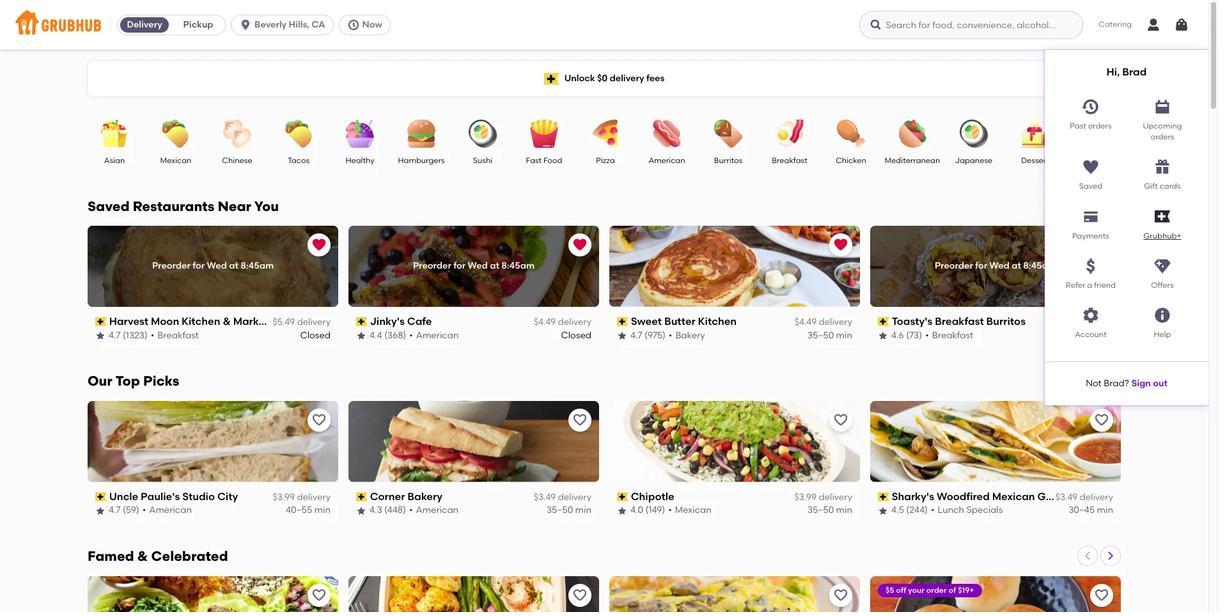Task type: vqa. For each thing, say whether or not it's contained in the screenshot.
Paulie's's • American
yes



Task type: describe. For each thing, give the bounding box(es) containing it.
harvest
[[109, 315, 149, 328]]

4.7 (59)
[[109, 505, 139, 516]]

beverly hills, ca
[[255, 19, 325, 30]]

food
[[544, 156, 563, 165]]

1 horizontal spatial burritos
[[987, 315, 1026, 328]]

american for uncle paulie's studio city
[[149, 505, 192, 516]]

sweet butter kitchen logo image
[[610, 226, 861, 307]]

for for breakfast
[[976, 261, 988, 271]]

famed
[[88, 548, 134, 564]]

$19+
[[958, 586, 975, 595]]

wed for breakfast
[[990, 261, 1010, 271]]

uncle paulie's studio city logo image
[[88, 401, 338, 482]]

delivery for uncle paulie's studio city
[[297, 492, 331, 503]]

8:45am for toasty's breakfast burritos
[[1024, 261, 1057, 271]]

gift cards
[[1145, 182, 1181, 191]]

(368)
[[384, 330, 406, 341]]

breakfast image
[[768, 120, 813, 148]]

$4.49 delivery for sweet butter kitchen
[[795, 317, 853, 328]]

star icon image for corner bakery
[[356, 506, 367, 516]]

a
[[1088, 281, 1093, 290]]

0 vertical spatial burritos
[[715, 156, 743, 165]]

american down american image
[[649, 156, 686, 165]]

4.5
[[892, 505, 905, 516]]

sushi
[[473, 156, 493, 165]]

4.7 for uncle paulie's studio city
[[109, 505, 121, 516]]

bakery for corner bakery
[[408, 491, 443, 503]]

4.4
[[370, 330, 382, 341]]

saved for saved
[[1080, 182, 1103, 191]]

chipotle
[[631, 491, 675, 503]]

4.7 for harvest moon kitchen & marketplace
[[109, 330, 121, 341]]

burritos image
[[706, 120, 751, 148]]

saved restaurant button for jinky's cafe
[[569, 234, 592, 257]]

wed for moon
[[207, 261, 227, 271]]

subscription pass image for uncle
[[95, 493, 107, 502]]

• for jinky's cafe
[[410, 330, 413, 341]]

american for corner bakery
[[416, 505, 459, 516]]

• american for paulie's
[[143, 505, 192, 516]]

our top picks
[[88, 373, 179, 389]]

save this restaurant button for canter's deli logo
[[830, 584, 853, 607]]

min for corner bakery
[[576, 505, 592, 516]]

• breakfast for breakfast
[[926, 330, 974, 341]]

1 horizontal spatial mexican
[[675, 505, 712, 516]]

mediterranean
[[885, 156, 941, 165]]

of
[[949, 586, 957, 595]]

kitchen for moon
[[182, 315, 220, 328]]

save this restaurant button for corner bakery logo
[[569, 409, 592, 432]]

payments
[[1073, 231, 1110, 240]]

picks
[[143, 373, 179, 389]]

svg image for past orders
[[1083, 98, 1100, 116]]

mediterranean image
[[891, 120, 935, 148]]

star icon image for harvest moon kitchen & marketplace
[[95, 331, 106, 341]]

$3.49 delivery for corner bakery
[[534, 492, 592, 503]]

off
[[897, 586, 907, 595]]

chicken
[[836, 156, 867, 165]]

sushi image
[[461, 120, 505, 148]]

canter's deli logo image
[[610, 576, 861, 612]]

friend
[[1095, 281, 1116, 290]]

4.5 (244)
[[892, 505, 928, 516]]

saved restaurant button for harvest moon kitchen & marketplace
[[308, 234, 331, 257]]

40–55 min
[[286, 505, 331, 516]]

butter
[[665, 315, 696, 328]]

saved restaurant button for sweet butter kitchen
[[830, 234, 853, 257]]

$3.99 for chipotle
[[795, 492, 817, 503]]

$3.49 delivery for sharky's woodfired mexican grill
[[1056, 492, 1114, 503]]

at for cafe
[[490, 261, 500, 271]]

american image
[[645, 120, 690, 148]]

jinky's cafe
[[370, 315, 432, 328]]

star icon image for toasty's breakfast burritos
[[878, 331, 889, 341]]

hi,
[[1107, 66, 1121, 78]]

upcoming orders
[[1144, 121, 1183, 141]]

breakfast right 'toasty's'
[[936, 315, 984, 328]]

gift
[[1145, 182, 1159, 191]]

unlock
[[565, 73, 595, 84]]

$4.49 delivery for jinky's cafe
[[534, 317, 592, 328]]

star icon image for uncle paulie's studio city
[[95, 506, 106, 516]]

soom soom fresh logo image
[[349, 576, 599, 612]]

4.0
[[631, 505, 644, 516]]

delivery for harvest moon kitchen & marketplace
[[297, 317, 331, 328]]

$3.99 delivery for uncle paulie's studio city
[[273, 492, 331, 503]]

refer a friend button
[[1056, 252, 1127, 291]]

healthy
[[346, 156, 375, 165]]

(448)
[[385, 505, 406, 516]]

closed for toasty's breakfast burritos
[[1083, 330, 1114, 341]]

delivery
[[127, 19, 162, 30]]

wed for cafe
[[468, 261, 488, 271]]

0 vertical spatial &
[[223, 315, 231, 328]]

japanese image
[[952, 120, 997, 148]]

saved restaurant button for toasty's breakfast burritos
[[1091, 234, 1114, 257]]

• for toasty's breakfast burritos
[[926, 330, 929, 341]]

$5.49 delivery
[[273, 317, 331, 328]]

(1323)
[[123, 330, 148, 341]]

• american for cafe
[[410, 330, 459, 341]]

past orders
[[1071, 121, 1112, 130]]

preorder for wed at 8:45am for breakfast
[[935, 261, 1057, 271]]

preorder for moon
[[152, 261, 191, 271]]

breakfast down 'toasty's breakfast burritos'
[[933, 330, 974, 341]]

famed & celebrated
[[88, 548, 228, 564]]

subscription pass image for corner
[[356, 493, 368, 502]]

chipotle logo image
[[610, 401, 861, 482]]

studio
[[182, 491, 215, 503]]

hills,
[[289, 19, 310, 30]]

save this restaurant button for soom soom fresh logo
[[569, 584, 592, 607]]

4.3
[[370, 505, 382, 516]]

offers
[[1152, 281, 1174, 290]]

unlock $0 delivery fees
[[565, 73, 665, 84]]

brad for hi,
[[1123, 66, 1147, 78]]

delivery for sweet butter kitchen
[[819, 317, 853, 328]]

• for corner bakery
[[409, 505, 413, 516]]

our
[[88, 373, 112, 389]]

Search for food, convenience, alcohol... search field
[[860, 11, 1084, 39]]

refer
[[1067, 281, 1086, 290]]

star icon image for chipotle
[[617, 506, 628, 516]]

svg image for payments
[[1083, 208, 1100, 226]]

save this restaurant image for corner bakery
[[573, 413, 588, 428]]

gift cards link
[[1127, 153, 1199, 192]]

pizza image
[[583, 120, 628, 148]]

woodfired
[[937, 491, 990, 503]]

for for cafe
[[454, 261, 466, 271]]

30–45
[[1069, 505, 1095, 516]]

fast food
[[526, 156, 563, 165]]

out
[[1154, 378, 1168, 389]]

orders for past orders
[[1089, 121, 1112, 130]]

• breakfast for moon
[[151, 330, 199, 341]]

svg image for refer a friend
[[1083, 257, 1100, 275]]

hi, brad
[[1107, 66, 1147, 78]]

4.3 (448)
[[370, 505, 406, 516]]

payments link
[[1056, 203, 1127, 242]]

closed for jinky's cafe
[[561, 330, 592, 341]]

(59)
[[123, 505, 139, 516]]

delivery for corner bakery
[[558, 492, 592, 503]]

help button
[[1127, 302, 1199, 341]]

delivery for sharky's woodfired mexican grill
[[1080, 492, 1114, 503]]

• lunch specials
[[932, 505, 1003, 516]]

top
[[115, 373, 140, 389]]

past
[[1071, 121, 1087, 130]]

sharky's woodfired mexican grill
[[892, 491, 1059, 503]]

(244)
[[907, 505, 928, 516]]

you
[[254, 198, 279, 214]]

subscription pass image for jinky's
[[356, 318, 368, 326]]

uncle paulie's studio city
[[109, 491, 238, 503]]

2 horizontal spatial mexican
[[993, 491, 1036, 503]]

ca
[[312, 19, 325, 30]]

celebrated
[[151, 548, 228, 564]]

uncle
[[109, 491, 138, 503]]

$5.49
[[273, 317, 295, 328]]

• for uncle paulie's studio city
[[143, 505, 146, 516]]

frida mexican cuisine logo image
[[88, 576, 338, 612]]

save this restaurant image for chipotle
[[834, 413, 849, 428]]

chinese
[[222, 156, 252, 165]]

(73)
[[907, 330, 923, 341]]

min for chipotle
[[837, 505, 853, 516]]

brad for not
[[1104, 378, 1125, 389]]

subscription pass image for sweet butter kitchen
[[617, 318, 629, 326]]

lunch
[[938, 505, 965, 516]]

chicken image
[[829, 120, 874, 148]]

save this restaurant button for chipotle logo
[[830, 409, 853, 432]]

specials
[[967, 505, 1003, 516]]

fees
[[647, 73, 665, 84]]

healthy image
[[338, 120, 383, 148]]



Task type: locate. For each thing, give the bounding box(es) containing it.
pickup button
[[172, 15, 225, 35]]

not brad ? sign out
[[1086, 378, 1168, 389]]

order
[[927, 586, 947, 595]]

delivery button
[[118, 15, 172, 35]]

1 $4.49 from the left
[[534, 317, 556, 328]]

1 vertical spatial &
[[137, 548, 148, 564]]

1 saved restaurant image from the left
[[312, 237, 327, 253]]

delivery for toasty's breakfast burritos
[[1080, 317, 1114, 328]]

mexican right (149)
[[675, 505, 712, 516]]

caret right icon image for picks
[[1106, 375, 1116, 386]]

grubhub plus flag logo image up grubhub+
[[1155, 211, 1171, 223]]

• breakfast down 'toasty's breakfast burritos'
[[926, 330, 974, 341]]

save this restaurant button for the uncle paulie's studio city logo
[[308, 409, 331, 432]]

1 wed from the left
[[207, 261, 227, 271]]

4 saved restaurant button from the left
[[1091, 234, 1114, 257]]

$3.49
[[534, 492, 556, 503], [1056, 492, 1078, 503]]

1 caret left icon image from the top
[[1083, 375, 1093, 386]]

0 vertical spatial caret right icon image
[[1106, 375, 1116, 386]]

preorder for wed at 8:45am for moon
[[152, 261, 274, 271]]

caret left icon image left ?
[[1083, 375, 1093, 386]]

0 horizontal spatial for
[[193, 261, 205, 271]]

• for chipotle
[[669, 505, 672, 516]]

star icon image left 4.3
[[356, 506, 367, 516]]

1 saved restaurant button from the left
[[308, 234, 331, 257]]

2 horizontal spatial preorder for wed at 8:45am
[[935, 261, 1057, 271]]

0 horizontal spatial $4.49 delivery
[[534, 317, 592, 328]]

subscription pass image for sharky's woodfired mexican grill
[[878, 493, 890, 502]]

orders right past
[[1089, 121, 1112, 130]]

bakery right corner
[[408, 491, 443, 503]]

0 horizontal spatial • breakfast
[[151, 330, 199, 341]]

min for uncle paulie's studio city
[[315, 505, 331, 516]]

2 horizontal spatial at
[[1012, 261, 1022, 271]]

40–55
[[286, 505, 312, 516]]

0 horizontal spatial $4.49
[[534, 317, 556, 328]]

3 at from the left
[[1012, 261, 1022, 271]]

$3.99
[[273, 492, 295, 503], [795, 492, 817, 503]]

pizza
[[597, 156, 615, 165]]

1 horizontal spatial orders
[[1151, 132, 1175, 141]]

0 vertical spatial bakery
[[676, 330, 705, 341]]

save this restaurant button
[[308, 409, 331, 432], [569, 409, 592, 432], [830, 409, 853, 432], [1091, 409, 1114, 432], [308, 584, 331, 607], [569, 584, 592, 607], [830, 584, 853, 607], [1091, 584, 1114, 607]]

preorder for cafe
[[413, 261, 452, 271]]

• right (975)
[[669, 330, 673, 341]]

sweet butter kitchen
[[631, 315, 737, 328]]

saved inside main navigation navigation
[[1080, 182, 1103, 191]]

main navigation navigation
[[0, 0, 1209, 406]]

1 horizontal spatial $3.49 delivery
[[1056, 492, 1114, 503]]

1 horizontal spatial $3.49
[[1056, 492, 1078, 503]]

preorder up 'toasty's breakfast burritos'
[[935, 261, 974, 271]]

2 horizontal spatial for
[[976, 261, 988, 271]]

american
[[649, 156, 686, 165], [416, 330, 459, 341], [149, 505, 192, 516], [416, 505, 459, 516]]

at
[[229, 261, 239, 271], [490, 261, 500, 271], [1012, 261, 1022, 271]]

min for sharky's woodfired mexican grill
[[1098, 505, 1114, 516]]

• right (59)
[[143, 505, 146, 516]]

1 horizontal spatial preorder
[[413, 261, 452, 271]]

3 preorder from the left
[[935, 261, 974, 271]]

1 $3.49 delivery from the left
[[534, 492, 592, 503]]

4.6
[[892, 330, 905, 341]]

subscription pass image left jinky's
[[356, 318, 368, 326]]

35–50 min for bakery
[[547, 505, 592, 516]]

american for jinky's cafe
[[416, 330, 459, 341]]

italian
[[1086, 156, 1109, 165]]

for for moon
[[193, 261, 205, 271]]

beverly
[[255, 19, 287, 30]]

grubhub plus flag logo image
[[544, 73, 560, 85], [1155, 211, 1171, 223]]

orders inside upcoming orders
[[1151, 132, 1175, 141]]

2 $3.49 from the left
[[1056, 492, 1078, 503]]

corner bakery
[[370, 491, 443, 503]]

8:45am for jinky's cafe
[[502, 261, 535, 271]]

bakery down the sweet butter kitchen
[[676, 330, 705, 341]]

0 horizontal spatial preorder for wed at 8:45am
[[152, 261, 274, 271]]

2 preorder for wed at 8:45am from the left
[[413, 261, 535, 271]]

1 horizontal spatial saved restaurant image
[[1095, 237, 1110, 253]]

$4.49 for sweet butter kitchen
[[795, 317, 817, 328]]

$4.49 for jinky's cafe
[[534, 317, 556, 328]]

3 $4.49 delivery from the left
[[1056, 317, 1114, 328]]

saved down the asian
[[88, 198, 130, 214]]

0 vertical spatial orders
[[1089, 121, 1112, 130]]

sign out button
[[1132, 372, 1168, 395]]

2 • breakfast from the left
[[926, 330, 974, 341]]

$5
[[886, 586, 895, 595]]

1 horizontal spatial bakery
[[676, 330, 705, 341]]

3 $4.49 from the left
[[1056, 317, 1078, 328]]

4.7 down sweet
[[631, 330, 643, 341]]

caret left icon image
[[1083, 375, 1093, 386], [1083, 551, 1093, 561]]

saved restaurant image
[[573, 237, 588, 253], [834, 237, 849, 253]]

subscription pass image
[[95, 318, 107, 326], [617, 318, 629, 326], [878, 318, 890, 326], [878, 493, 890, 502]]

svg image
[[1175, 17, 1190, 33], [347, 19, 360, 31], [1083, 98, 1100, 116], [1154, 98, 1172, 116], [1083, 158, 1100, 176], [1154, 158, 1172, 176], [1083, 208, 1100, 226], [1083, 257, 1100, 275], [1154, 257, 1172, 275], [1154, 307, 1172, 325]]

2 $3.49 delivery from the left
[[1056, 492, 1114, 503]]

3 wed from the left
[[990, 261, 1010, 271]]

beverly hills, ca button
[[231, 15, 339, 35]]

1 horizontal spatial kitchen
[[698, 315, 737, 328]]

35–50 min for butter
[[808, 330, 853, 341]]

1 vertical spatial orders
[[1151, 132, 1175, 141]]

save this restaurant image for soom soom fresh logo
[[573, 588, 588, 603]]

2 $3.99 delivery from the left
[[795, 492, 853, 503]]

0 vertical spatial brad
[[1123, 66, 1147, 78]]

2 horizontal spatial 8:45am
[[1024, 261, 1057, 271]]

• right (1323)
[[151, 330, 154, 341]]

sharky's woodfired mexican grill logo image
[[871, 401, 1122, 482]]

2 caret left icon image from the top
[[1083, 551, 1093, 561]]

star icon image for sweet butter kitchen
[[617, 331, 628, 341]]

catering
[[1099, 20, 1132, 29]]

0 horizontal spatial $3.99 delivery
[[273, 492, 331, 503]]

• for sharky's woodfired mexican grill
[[932, 505, 935, 516]]

american down uncle paulie's studio city
[[149, 505, 192, 516]]

1 at from the left
[[229, 261, 239, 271]]

account link
[[1056, 302, 1127, 341]]

1 $4.49 delivery from the left
[[534, 317, 592, 328]]

kitchen up • bakery
[[698, 315, 737, 328]]

1 • breakfast from the left
[[151, 330, 199, 341]]

$3.49 for sharky's woodfired mexican grill
[[1056, 492, 1078, 503]]

0 horizontal spatial saved restaurant image
[[573, 237, 588, 253]]

subscription pass image left sweet
[[617, 318, 629, 326]]

mexican
[[160, 156, 192, 165], [993, 491, 1036, 503], [675, 505, 712, 516]]

min right "40–55"
[[315, 505, 331, 516]]

0 vertical spatial caret left icon image
[[1083, 375, 1093, 386]]

1 horizontal spatial at
[[490, 261, 500, 271]]

• down corner bakery
[[409, 505, 413, 516]]

1 horizontal spatial 8:45am
[[502, 261, 535, 271]]

1 vertical spatial grubhub plus flag logo image
[[1155, 211, 1171, 223]]

min right 30–45
[[1098, 505, 1114, 516]]

save this restaurant image
[[1095, 413, 1110, 428], [573, 588, 588, 603], [1095, 588, 1110, 603]]

1 horizontal spatial grubhub plus flag logo image
[[1155, 211, 1171, 223]]

now button
[[339, 15, 396, 35]]

cafe
[[407, 315, 432, 328]]

min left 4.6
[[837, 330, 853, 341]]

corner bakery logo image
[[349, 401, 599, 482]]

preorder for wed at 8:45am
[[152, 261, 274, 271], [413, 261, 535, 271], [935, 261, 1057, 271]]

svg image
[[1146, 17, 1162, 33], [239, 19, 252, 31], [870, 19, 883, 31], [1083, 307, 1100, 325]]

save this restaurant button for sharky's woodfired mexican grill logo
[[1091, 409, 1114, 432]]

1 horizontal spatial closed
[[561, 330, 592, 341]]

star icon image left 4.0
[[617, 506, 628, 516]]

now
[[362, 19, 382, 30]]

kitchen for butter
[[698, 315, 737, 328]]

svg image inside gift cards link
[[1154, 158, 1172, 176]]

orders down upcoming
[[1151, 132, 1175, 141]]

subscription pass image left corner
[[356, 493, 368, 502]]

1 horizontal spatial wed
[[468, 261, 488, 271]]

svg image for saved
[[1083, 158, 1100, 176]]

• for harvest moon kitchen & marketplace
[[151, 330, 154, 341]]

1 horizontal spatial $4.49
[[795, 317, 817, 328]]

american down corner bakery
[[416, 505, 459, 516]]

1 horizontal spatial saved restaurant image
[[834, 237, 849, 253]]

3 8:45am from the left
[[1024, 261, 1057, 271]]

star icon image left 4.7 (59)
[[95, 506, 106, 516]]

0 horizontal spatial saved restaurant image
[[312, 237, 327, 253]]

4.0 (149)
[[631, 505, 665, 516]]

tacos
[[288, 156, 310, 165]]

• right (368)
[[410, 330, 413, 341]]

asian image
[[92, 120, 137, 148]]

mexican down "mexican" image
[[160, 156, 192, 165]]

2 saved restaurant button from the left
[[569, 234, 592, 257]]

svg image inside offers link
[[1154, 257, 1172, 275]]

subscription pass image left chipotle
[[617, 493, 629, 502]]

0 vertical spatial mexican
[[160, 156, 192, 165]]

4.7 for sweet butter kitchen
[[631, 330, 643, 341]]

subscription pass image left the uncle
[[95, 493, 107, 502]]

1 preorder for wed at 8:45am from the left
[[152, 261, 274, 271]]

your
[[909, 586, 925, 595]]

0 horizontal spatial closed
[[300, 330, 331, 341]]

svg image inside "beverly hills, ca" button
[[239, 19, 252, 31]]

caret right icon image down 30–45 min
[[1106, 551, 1116, 561]]

save this restaurant image for uncle paulie's studio city
[[312, 413, 327, 428]]

(149)
[[646, 505, 665, 516]]

svg image inside upcoming orders link
[[1154, 98, 1172, 116]]

subscription pass image left 'toasty's'
[[878, 318, 890, 326]]

svg image inside past orders link
[[1083, 98, 1100, 116]]

subscription pass image
[[356, 318, 368, 326], [95, 493, 107, 502], [356, 493, 368, 502], [617, 493, 629, 502]]

city
[[217, 491, 238, 503]]

2 horizontal spatial $4.49
[[1056, 317, 1078, 328]]

1 vertical spatial mexican
[[993, 491, 1036, 503]]

min left '4.5'
[[837, 505, 853, 516]]

4.4 (368)
[[370, 330, 406, 341]]

star icon image left the 4.4 on the bottom left
[[356, 331, 367, 341]]

1 $3.99 delivery from the left
[[273, 492, 331, 503]]

caret right icon image for celebrated
[[1106, 551, 1116, 561]]

• breakfast down moon
[[151, 330, 199, 341]]

$5 off your order of $19+
[[886, 586, 975, 595]]

• right (149)
[[669, 505, 672, 516]]

closed
[[300, 330, 331, 341], [561, 330, 592, 341], [1083, 330, 1114, 341]]

2 wed from the left
[[468, 261, 488, 271]]

2 preorder from the left
[[413, 261, 452, 271]]

moon
[[151, 315, 179, 328]]

refer a friend
[[1067, 281, 1116, 290]]

bakery for • bakery
[[676, 330, 705, 341]]

1 saved restaurant image from the left
[[573, 237, 588, 253]]

2 horizontal spatial preorder
[[935, 261, 974, 271]]

at for moon
[[229, 261, 239, 271]]

save this restaurant image
[[312, 413, 327, 428], [573, 413, 588, 428], [834, 413, 849, 428], [312, 588, 327, 603], [834, 588, 849, 603]]

& left 'marketplace'
[[223, 315, 231, 328]]

grubhub plus flag logo image for unlock $0 delivery fees
[[544, 73, 560, 85]]

2 for from the left
[[454, 261, 466, 271]]

2 $4.49 delivery from the left
[[795, 317, 853, 328]]

saved restaurant button
[[308, 234, 331, 257], [569, 234, 592, 257], [830, 234, 853, 257], [1091, 234, 1114, 257]]

1 horizontal spatial preorder for wed at 8:45am
[[413, 261, 535, 271]]

sweet
[[631, 315, 662, 328]]

delivery for jinky's cafe
[[558, 317, 592, 328]]

caret left icon image for famed & celebrated
[[1083, 551, 1093, 561]]

• american for bakery
[[409, 505, 459, 516]]

dessert
[[1022, 156, 1050, 165]]

cards
[[1160, 182, 1181, 191]]

2 horizontal spatial wed
[[990, 261, 1010, 271]]

0 horizontal spatial grubhub plus flag logo image
[[544, 73, 560, 85]]

catering button
[[1090, 10, 1141, 39]]

saved down italian
[[1080, 182, 1103, 191]]

at for breakfast
[[1012, 261, 1022, 271]]

1 horizontal spatial for
[[454, 261, 466, 271]]

svg image for offers
[[1154, 257, 1172, 275]]

saved restaurant image for harvest moon kitchen & marketplace
[[312, 237, 327, 253]]

2 $4.49 from the left
[[795, 317, 817, 328]]

svg image for now
[[347, 19, 360, 31]]

1 horizontal spatial $3.99
[[795, 492, 817, 503]]

1 for from the left
[[193, 261, 205, 271]]

0 horizontal spatial preorder
[[152, 261, 191, 271]]

bao dim sum logo image
[[871, 576, 1122, 612]]

• breakfast
[[151, 330, 199, 341], [926, 330, 974, 341]]

1 $3.99 from the left
[[273, 492, 295, 503]]

0 vertical spatial grubhub plus flag logo image
[[544, 73, 560, 85]]

hamburgers image
[[399, 120, 444, 148]]

2 horizontal spatial closed
[[1083, 330, 1114, 341]]

star icon image left 4.7 (975)
[[617, 331, 628, 341]]

0 horizontal spatial at
[[229, 261, 239, 271]]

0 horizontal spatial $3.49 delivery
[[534, 492, 592, 503]]

(975)
[[645, 330, 666, 341]]

delivery for chipotle
[[819, 492, 853, 503]]

$3.99 delivery for chipotle
[[795, 492, 853, 503]]

?
[[1125, 378, 1130, 389]]

0 vertical spatial saved
[[1080, 182, 1103, 191]]

0 horizontal spatial &
[[137, 548, 148, 564]]

1 vertical spatial burritos
[[987, 315, 1026, 328]]

chinese image
[[215, 120, 260, 148]]

8:45am for harvest moon kitchen & marketplace
[[241, 261, 274, 271]]

italian image
[[1075, 120, 1120, 148]]

min
[[837, 330, 853, 341], [315, 505, 331, 516], [576, 505, 592, 516], [837, 505, 853, 516], [1098, 505, 1114, 516]]

2 horizontal spatial $4.49 delivery
[[1056, 317, 1114, 328]]

• american down corner bakery
[[409, 505, 459, 516]]

svg image inside the help button
[[1154, 307, 1172, 325]]

0 horizontal spatial wed
[[207, 261, 227, 271]]

japanese
[[956, 156, 993, 165]]

1 vertical spatial saved
[[88, 198, 130, 214]]

saved restaurant image for sweet butter kitchen
[[834, 237, 849, 253]]

kitchen right moon
[[182, 315, 220, 328]]

fast food image
[[522, 120, 567, 148]]

2 at from the left
[[490, 261, 500, 271]]

0 horizontal spatial bakery
[[408, 491, 443, 503]]

1 horizontal spatial $3.99 delivery
[[795, 492, 853, 503]]

0 horizontal spatial saved
[[88, 198, 130, 214]]

2 closed from the left
[[561, 330, 592, 341]]

1 horizontal spatial saved
[[1080, 182, 1103, 191]]

1 vertical spatial caret right icon image
[[1106, 551, 1116, 561]]

$3.49 for corner bakery
[[534, 492, 556, 503]]

1 closed from the left
[[300, 330, 331, 341]]

subscription pass image left sharky's
[[878, 493, 890, 502]]

0 horizontal spatial kitchen
[[182, 315, 220, 328]]

preorder up cafe
[[413, 261, 452, 271]]

35–50 for bakery
[[547, 505, 573, 516]]

min for sweet butter kitchen
[[837, 330, 853, 341]]

4.7 down harvest
[[109, 330, 121, 341]]

• for sweet butter kitchen
[[669, 330, 673, 341]]

• right '(73)'
[[926, 330, 929, 341]]

orders for upcoming orders
[[1151, 132, 1175, 141]]

• american down uncle paulie's studio city
[[143, 505, 192, 516]]

mexican image
[[154, 120, 198, 148]]

$4.49 delivery for toasty's breakfast burritos
[[1056, 317, 1114, 328]]

1 kitchen from the left
[[182, 315, 220, 328]]

svg image for upcoming orders
[[1154, 98, 1172, 116]]

saved restaurant image
[[312, 237, 327, 253], [1095, 237, 1110, 253]]

tacos image
[[276, 120, 321, 148]]

min left 4.0
[[576, 505, 592, 516]]

4.6 (73)
[[892, 330, 923, 341]]

svg image inside account link
[[1083, 307, 1100, 325]]

preorder for wed at 8:45am for cafe
[[413, 261, 535, 271]]

breakfast down moon
[[158, 330, 199, 341]]

2 saved restaurant image from the left
[[834, 237, 849, 253]]

svg image for help
[[1154, 307, 1172, 325]]

4.7 (1323)
[[109, 330, 148, 341]]

1 caret right icon image from the top
[[1106, 375, 1116, 386]]

star icon image left '4.5'
[[878, 506, 889, 516]]

1 horizontal spatial $4.49 delivery
[[795, 317, 853, 328]]

1 8:45am from the left
[[241, 261, 274, 271]]

account
[[1076, 330, 1107, 339]]

caret left icon image for our top picks
[[1083, 375, 1093, 386]]

4.7 left (59)
[[109, 505, 121, 516]]

2 saved restaurant image from the left
[[1095, 237, 1110, 253]]

sharky's
[[892, 491, 935, 503]]

1 vertical spatial brad
[[1104, 378, 1125, 389]]

3 for from the left
[[976, 261, 988, 271]]

• mexican
[[669, 505, 712, 516]]

0 horizontal spatial 8:45am
[[241, 261, 274, 271]]

grubhub plus flag logo image inside grubhub+ button
[[1155, 211, 1171, 223]]

svg image inside refer a friend button
[[1083, 257, 1100, 275]]

not
[[1086, 378, 1102, 389]]

svg image inside saved link
[[1083, 158, 1100, 176]]

$3.49 delivery
[[534, 492, 592, 503], [1056, 492, 1114, 503]]

breakfast down breakfast "image" in the right top of the page
[[772, 156, 808, 165]]

harvest moon kitchen & marketplace
[[109, 315, 298, 328]]

svg image inside payments link
[[1083, 208, 1100, 226]]

1 horizontal spatial &
[[223, 315, 231, 328]]

closed for harvest moon kitchen & marketplace
[[300, 330, 331, 341]]

caret left icon image down 30–45 min
[[1083, 551, 1093, 561]]

0 horizontal spatial mexican
[[160, 156, 192, 165]]

3 saved restaurant button from the left
[[830, 234, 853, 257]]

star icon image for jinky's cafe
[[356, 331, 367, 341]]

• right (244)
[[932, 505, 935, 516]]

2 $3.99 from the left
[[795, 492, 817, 503]]

dessert image
[[1013, 120, 1058, 148]]

0 horizontal spatial orders
[[1089, 121, 1112, 130]]

2 kitchen from the left
[[698, 315, 737, 328]]

$4.49 for toasty's breakfast burritos
[[1056, 317, 1078, 328]]

grubhub plus flag logo image for grubhub+
[[1155, 211, 1171, 223]]

grubhub+
[[1144, 231, 1182, 240]]

1 preorder from the left
[[152, 261, 191, 271]]

offers link
[[1127, 252, 1199, 291]]

caret right icon image left ?
[[1106, 375, 1116, 386]]

svg image inside now button
[[347, 19, 360, 31]]

star icon image
[[95, 331, 106, 341], [356, 331, 367, 341], [617, 331, 628, 341], [878, 331, 889, 341], [95, 506, 106, 516], [356, 506, 367, 516], [617, 506, 628, 516], [878, 506, 889, 516]]

caret right icon image
[[1106, 375, 1116, 386], [1106, 551, 1116, 561]]

brad right hi,
[[1123, 66, 1147, 78]]

saved restaurants near you
[[88, 198, 279, 214]]

star icon image for sharky's woodfired mexican grill
[[878, 506, 889, 516]]

corner
[[370, 491, 405, 503]]

2 vertical spatial mexican
[[675, 505, 712, 516]]

• american down cafe
[[410, 330, 459, 341]]

save this restaurant button for frida mexican cuisine logo at left
[[308, 584, 331, 607]]

mexican up 'specials'
[[993, 491, 1036, 503]]

pickup
[[183, 19, 213, 30]]

toasty's breakfast burritos
[[892, 315, 1026, 328]]

0 horizontal spatial $3.99
[[273, 492, 295, 503]]

grubhub plus flag logo image left unlock
[[544, 73, 560, 85]]

1 vertical spatial bakery
[[408, 491, 443, 503]]

30–45 min
[[1069, 505, 1114, 516]]

paulie's
[[141, 491, 180, 503]]

$3.99 for uncle paulie's studio city
[[273, 492, 295, 503]]

saved restaurant image for toasty's breakfast burritos
[[1095, 237, 1110, 253]]

3 closed from the left
[[1083, 330, 1114, 341]]

brad
[[1123, 66, 1147, 78], [1104, 378, 1125, 389]]

2 8:45am from the left
[[502, 261, 535, 271]]

1 $3.49 from the left
[[534, 492, 556, 503]]

star icon image left 4.6
[[878, 331, 889, 341]]

american down cafe
[[416, 330, 459, 341]]

1 vertical spatial caret left icon image
[[1083, 551, 1093, 561]]

1 horizontal spatial • breakfast
[[926, 330, 974, 341]]

saved restaurant image for jinky's cafe
[[573, 237, 588, 253]]

$3.99 delivery
[[273, 492, 331, 503], [795, 492, 853, 503]]

0 horizontal spatial $3.49
[[534, 492, 556, 503]]

marketplace
[[233, 315, 298, 328]]

preorder up moon
[[152, 261, 191, 271]]

& right famed on the bottom of the page
[[137, 548, 148, 564]]

brad right the not
[[1104, 378, 1125, 389]]

3 preorder for wed at 8:45am from the left
[[935, 261, 1057, 271]]

subscription pass image left harvest
[[95, 318, 107, 326]]

star icon image left 4.7 (1323)
[[95, 331, 106, 341]]

0 horizontal spatial burritos
[[715, 156, 743, 165]]

2 caret right icon image from the top
[[1106, 551, 1116, 561]]

fast
[[526, 156, 542, 165]]



